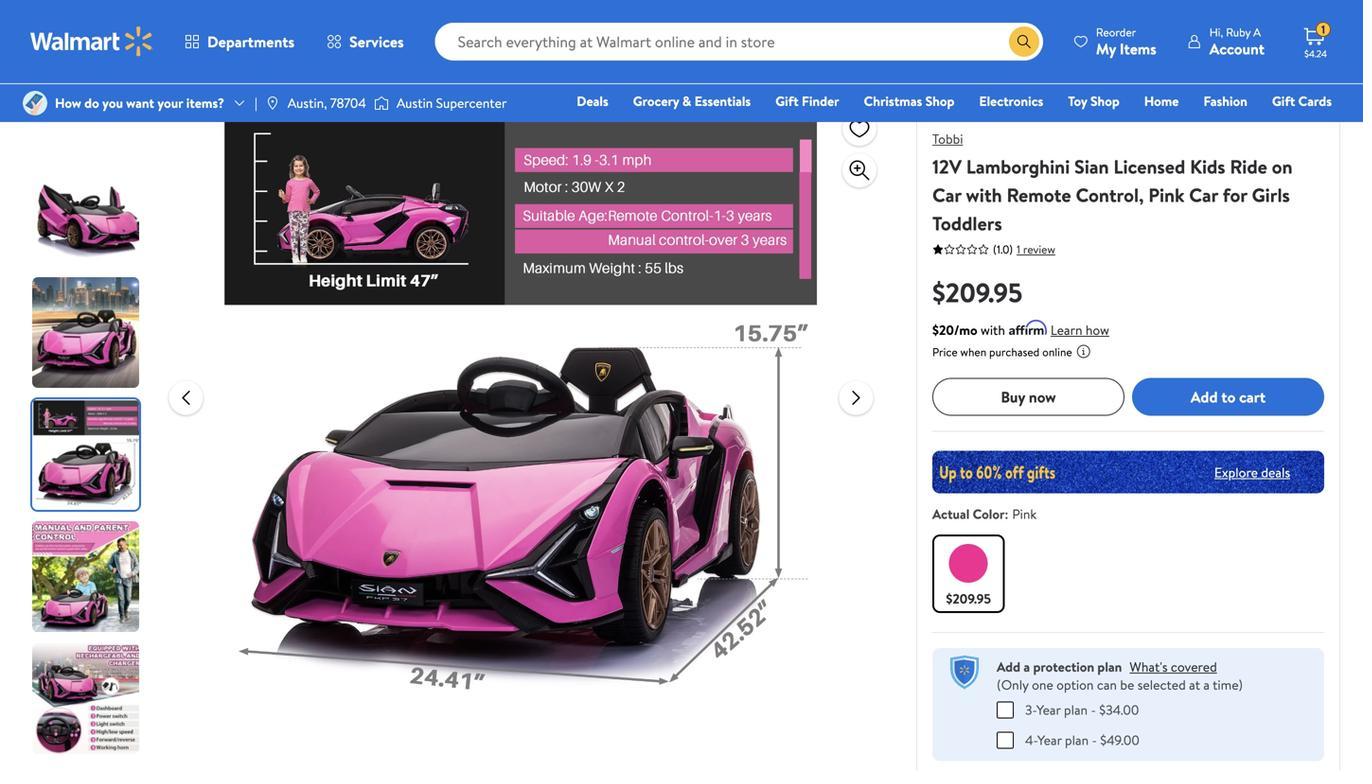 Task type: describe. For each thing, give the bounding box(es) containing it.
|
[[255, 94, 257, 112]]

austin,
[[288, 94, 327, 112]]

add to cart button
[[1133, 378, 1325, 416]]

items
[[1120, 38, 1157, 59]]

$49.00
[[1101, 732, 1140, 750]]

(1.0)
[[994, 242, 1014, 258]]

 image for how do you want your items?
[[23, 91, 47, 116]]

ruby
[[1227, 24, 1251, 40]]

supercenter
[[436, 94, 507, 112]]

1 vertical spatial with
[[981, 321, 1006, 340]]

hi, ruby a account
[[1210, 24, 1265, 59]]

licensed
[[1114, 153, 1186, 180]]

cards
[[1299, 92, 1333, 110]]

0 vertical spatial $209.95
[[933, 274, 1023, 311]]

0 horizontal spatial a
[[1024, 658, 1031, 677]]

Walmart Site-Wide search field
[[435, 23, 1044, 61]]

plan inside add a protection plan what's covered (only one option can be selected at a time)
[[1098, 658, 1123, 677]]

registry link
[[1106, 117, 1171, 138]]

3-Year plan - $34.00 checkbox
[[997, 702, 1014, 719]]

buy now button
[[933, 378, 1125, 416]]

shop for christmas shop
[[926, 92, 955, 110]]

remote
[[1007, 182, 1072, 208]]

girls
[[1253, 182, 1291, 208]]

12v lamborghini sian licensed kids ride on car with remote control, pink car for girls toddlers image
[[218, 108, 825, 714]]

services button
[[311, 19, 420, 64]]

pink inside "tobbi 12v lamborghini sian licensed kids ride on car with remote control, pink car for girls toddlers"
[[1149, 182, 1185, 208]]

on
[[1273, 153, 1293, 180]]

want
[[126, 94, 154, 112]]

christmas shop link
[[856, 91, 964, 111]]

price
[[933, 344, 958, 360]]

12v lamborghini sian licensed kids ride on car with remote control, pink car for girls toddlers - image 1 of 11 image
[[32, 155, 143, 266]]

one debit
[[1188, 118, 1252, 137]]

my
[[1097, 38, 1117, 59]]

(only
[[997, 676, 1029, 695]]

toddlers
[[933, 210, 1003, 237]]

gift for finder
[[776, 92, 799, 110]]

gift cards registry
[[1115, 92, 1333, 137]]

 image for austin supercenter
[[374, 94, 389, 113]]

&
[[683, 92, 692, 110]]

wpp logo image
[[948, 656, 982, 690]]

control,
[[1076, 182, 1145, 208]]

selected
[[1138, 676, 1187, 695]]

1 review link
[[1014, 242, 1056, 258]]

review
[[1024, 242, 1056, 258]]

explore
[[1215, 463, 1259, 482]]

plan for $34.00
[[1065, 701, 1088, 720]]

up to sixty percent off deals. shop now. image
[[933, 451, 1325, 494]]

christmas shop
[[864, 92, 955, 110]]

buy
[[1001, 387, 1026, 408]]

for
[[1223, 182, 1248, 208]]

you
[[102, 94, 123, 112]]

toy shop
[[1069, 92, 1120, 110]]

option
[[1057, 676, 1094, 695]]

finder
[[802, 92, 840, 110]]

1 vertical spatial 1
[[1017, 242, 1021, 258]]

what's
[[1130, 658, 1168, 677]]

$209.95 button
[[933, 535, 1005, 614]]

debit
[[1219, 118, 1252, 137]]

how
[[1086, 321, 1110, 340]]

$20/mo
[[933, 321, 978, 340]]

toy shop link
[[1060, 91, 1129, 111]]

learn how
[[1051, 321, 1110, 340]]

sian
[[1075, 153, 1110, 180]]

$209.95 inside 'button'
[[947, 590, 992, 609]]

actual color : pink
[[933, 505, 1037, 524]]

zoom image modal image
[[849, 159, 871, 182]]

add to favorites list, 12v lamborghini sian licensed kids ride on car with remote control, pink car for girls toddlers image
[[849, 117, 871, 141]]

deals
[[577, 92, 609, 110]]

purchased
[[990, 344, 1040, 360]]

be
[[1121, 676, 1135, 695]]

time)
[[1213, 676, 1244, 695]]

now
[[1029, 387, 1057, 408]]

12v lamborghini sian licensed kids ride on car with remote control, pink car for girls toddlers - image 2 of 11 image
[[32, 278, 143, 388]]

reorder
[[1097, 24, 1137, 40]]

grocery & essentials link
[[625, 91, 760, 111]]

lamborghini
[[967, 153, 1071, 180]]

learn
[[1051, 321, 1083, 340]]

search icon image
[[1017, 34, 1032, 49]]

one
[[1188, 118, 1216, 137]]

ride
[[1231, 153, 1268, 180]]

affirm image
[[1010, 320, 1047, 335]]

a
[[1254, 24, 1262, 40]]

gift for cards
[[1273, 92, 1296, 110]]

add to cart
[[1191, 387, 1266, 408]]

walmart+
[[1276, 118, 1333, 137]]

with inside "tobbi 12v lamborghini sian licensed kids ride on car with remote control, pink car for girls toddlers"
[[967, 182, 1003, 208]]

cart
[[1240, 387, 1266, 408]]

12v lamborghini sian licensed kids ride on car with remote control, pink car for girls toddlers - image 5 of 11 image
[[32, 644, 143, 755]]

4-
[[1026, 732, 1038, 750]]

12v lamborghini sian licensed kids ride on car with remote control, pink car for girls toddlers - image 4 of 11 image
[[32, 522, 143, 633]]

1 horizontal spatial a
[[1204, 676, 1210, 695]]

plan for $49.00
[[1066, 732, 1089, 750]]

Search search field
[[435, 23, 1044, 61]]

2 car from the left
[[1190, 182, 1219, 208]]



Task type: vqa. For each thing, say whether or not it's contained in the screenshot.
previous media item image
yes



Task type: locate. For each thing, give the bounding box(es) containing it.
0 vertical spatial add
[[1191, 387, 1219, 408]]

learn how button
[[1051, 321, 1110, 341]]

fashion link
[[1196, 91, 1257, 111]]

austin, 78704
[[288, 94, 367, 112]]

plan down option
[[1065, 701, 1088, 720]]

add inside add a protection plan what's covered (only one option can be selected at a time)
[[997, 658, 1021, 677]]

car down kids
[[1190, 182, 1219, 208]]

1 horizontal spatial shop
[[1091, 92, 1120, 110]]

can
[[1098, 676, 1118, 695]]

$209.95 up the wpp logo on the bottom right
[[947, 590, 992, 609]]

with
[[967, 182, 1003, 208], [981, 321, 1006, 340]]

explore deals
[[1215, 463, 1291, 482]]

12v lamborghini sian licensed kids ride on car with remote control, pink car for girls toddlers - image 3 of 11 image
[[32, 400, 143, 511]]

departments
[[207, 31, 295, 52]]

austin supercenter
[[397, 94, 507, 112]]

walmart+ link
[[1268, 117, 1341, 138]]

0 vertical spatial 1
[[1322, 22, 1326, 38]]

gift finder
[[776, 92, 840, 110]]

fashion
[[1204, 92, 1248, 110]]

year down the one
[[1037, 701, 1061, 720]]

protection
[[1034, 658, 1095, 677]]

1 shop from the left
[[926, 92, 955, 110]]

sponsored
[[1270, 49, 1322, 65]]

gift left cards
[[1273, 92, 1296, 110]]

shop right toy
[[1091, 92, 1120, 110]]

 image right 78704
[[374, 94, 389, 113]]

1 horizontal spatial pink
[[1149, 182, 1185, 208]]

reorder my items
[[1097, 24, 1157, 59]]

1 horizontal spatial gift
[[1273, 92, 1296, 110]]

electronics link
[[971, 91, 1053, 111]]

grocery
[[633, 92, 680, 110]]

year for 3-
[[1037, 701, 1061, 720]]

add inside button
[[1191, 387, 1219, 408]]

actual
[[933, 505, 970, 524]]

do
[[84, 94, 99, 112]]

2 gift from the left
[[1273, 92, 1296, 110]]

gift inside gift cards registry
[[1273, 92, 1296, 110]]

gift left finder
[[776, 92, 799, 110]]

how
[[55, 94, 81, 112]]

add left to
[[1191, 387, 1219, 408]]

at
[[1190, 676, 1201, 695]]

0 horizontal spatial car
[[933, 182, 962, 208]]

tobbi link
[[933, 130, 964, 148]]

1 vertical spatial add
[[997, 658, 1021, 677]]

1 gift from the left
[[776, 92, 799, 110]]

account
[[1210, 38, 1265, 59]]

with up price when purchased online
[[981, 321, 1006, 340]]

legal information image
[[1077, 344, 1092, 359]]

0 horizontal spatial gift
[[776, 92, 799, 110]]

year right 4-year plan - $49.00 checkbox
[[1038, 732, 1062, 750]]

christmas
[[864, 92, 923, 110]]

- for $49.00
[[1093, 732, 1098, 750]]

when
[[961, 344, 987, 360]]

home
[[1145, 92, 1180, 110]]

one
[[1032, 676, 1054, 695]]

- left the "$34.00"
[[1092, 701, 1097, 720]]

- left $49.00
[[1093, 732, 1098, 750]]

gift cards link
[[1264, 91, 1341, 111]]

essentials
[[695, 92, 751, 110]]

0 horizontal spatial 1
[[1017, 242, 1021, 258]]

- for $34.00
[[1092, 701, 1097, 720]]

items?
[[186, 94, 224, 112]]

pink
[[1149, 182, 1185, 208], [1013, 505, 1037, 524]]

how do you want your items?
[[55, 94, 224, 112]]

a left the one
[[1024, 658, 1031, 677]]

ad disclaimer and feedback image
[[1326, 49, 1341, 64]]

$34.00
[[1100, 701, 1140, 720]]

0 vertical spatial year
[[1037, 701, 1061, 720]]

next media item image
[[845, 387, 868, 410]]

 image left how
[[23, 91, 47, 116]]

1 vertical spatial $209.95
[[947, 590, 992, 609]]

1 horizontal spatial add
[[1191, 387, 1219, 408]]

1 vertical spatial pink
[[1013, 505, 1037, 524]]

2 shop from the left
[[1091, 92, 1120, 110]]

previous media item image
[[175, 387, 197, 410]]

1 vertical spatial year
[[1038, 732, 1062, 750]]

3-
[[1026, 701, 1037, 720]]

a right at
[[1204, 676, 1210, 695]]

deals
[[1262, 463, 1291, 482]]

grocery & essentials
[[633, 92, 751, 110]]

color
[[973, 505, 1005, 524]]

your
[[158, 94, 183, 112]]

 image
[[23, 91, 47, 116], [374, 94, 389, 113]]

online
[[1043, 344, 1073, 360]]

with up toddlers
[[967, 182, 1003, 208]]

$20/mo with
[[933, 321, 1006, 340]]

gift finder link
[[767, 91, 848, 111]]

add for add to cart
[[1191, 387, 1219, 408]]

(1.0) 1 review
[[994, 242, 1056, 258]]

1 horizontal spatial  image
[[374, 94, 389, 113]]

add left the one
[[997, 658, 1021, 677]]

0 vertical spatial pink
[[1149, 182, 1185, 208]]

4-year plan - $49.00
[[1026, 732, 1140, 750]]

1
[[1322, 22, 1326, 38], [1017, 242, 1021, 258]]

year for 4-
[[1038, 732, 1062, 750]]

car down the 12v
[[933, 182, 962, 208]]

1 horizontal spatial car
[[1190, 182, 1219, 208]]

deals link
[[569, 91, 617, 111]]

1 horizontal spatial 1
[[1322, 22, 1326, 38]]

shop
[[926, 92, 955, 110], [1091, 92, 1120, 110]]

year
[[1037, 701, 1061, 720], [1038, 732, 1062, 750]]

78704
[[330, 94, 367, 112]]

0 vertical spatial with
[[967, 182, 1003, 208]]

actual color list
[[929, 531, 1329, 618]]

1 car from the left
[[933, 182, 962, 208]]

one debit link
[[1179, 117, 1260, 138]]

0 horizontal spatial add
[[997, 658, 1021, 677]]

0 horizontal spatial shop
[[926, 92, 955, 110]]

pink right : at right bottom
[[1013, 505, 1037, 524]]

add
[[1191, 387, 1219, 408], [997, 658, 1021, 677]]

add for add a protection plan what's covered (only one option can be selected at a time)
[[997, 658, 1021, 677]]

pink down licensed
[[1149, 182, 1185, 208]]

 image
[[265, 96, 280, 111]]

plan
[[1098, 658, 1123, 677], [1065, 701, 1088, 720], [1066, 732, 1089, 750]]

1 up $4.24
[[1322, 22, 1326, 38]]

tobbi
[[933, 130, 964, 148]]

0 vertical spatial plan
[[1098, 658, 1123, 677]]

add a protection plan what's covered (only one option can be selected at a time)
[[997, 658, 1244, 695]]

buy now
[[1001, 387, 1057, 408]]

austin
[[397, 94, 433, 112]]

0 vertical spatial -
[[1092, 701, 1097, 720]]

1 vertical spatial plan
[[1065, 701, 1088, 720]]

shop for toy shop
[[1091, 92, 1120, 110]]

explore deals link
[[1208, 456, 1299, 489]]

covered
[[1172, 658, 1218, 677]]

12v
[[933, 153, 962, 180]]

0 horizontal spatial  image
[[23, 91, 47, 116]]

hi,
[[1210, 24, 1224, 40]]

what's covered button
[[1130, 658, 1218, 677]]

$209.95 up the $20/mo with on the right top of the page
[[933, 274, 1023, 311]]

1 right (1.0) at the right top of page
[[1017, 242, 1021, 258]]

kids
[[1191, 153, 1226, 180]]

electronics
[[980, 92, 1044, 110]]

plan down 3-year plan - $34.00
[[1066, 732, 1089, 750]]

walmart image
[[30, 27, 153, 57]]

tobbi 12v lamborghini sian licensed kids ride on car with remote control, pink car for girls toddlers
[[933, 130, 1293, 237]]

gift
[[776, 92, 799, 110], [1273, 92, 1296, 110]]

services
[[350, 31, 404, 52]]

$209.95
[[933, 274, 1023, 311], [947, 590, 992, 609]]

0 horizontal spatial pink
[[1013, 505, 1037, 524]]

1 vertical spatial -
[[1093, 732, 1098, 750]]

4-Year plan - $49.00 checkbox
[[997, 733, 1014, 750]]

shop up tobbi
[[926, 92, 955, 110]]

2 vertical spatial plan
[[1066, 732, 1089, 750]]

plan left the what's
[[1098, 658, 1123, 677]]

departments button
[[169, 19, 311, 64]]



